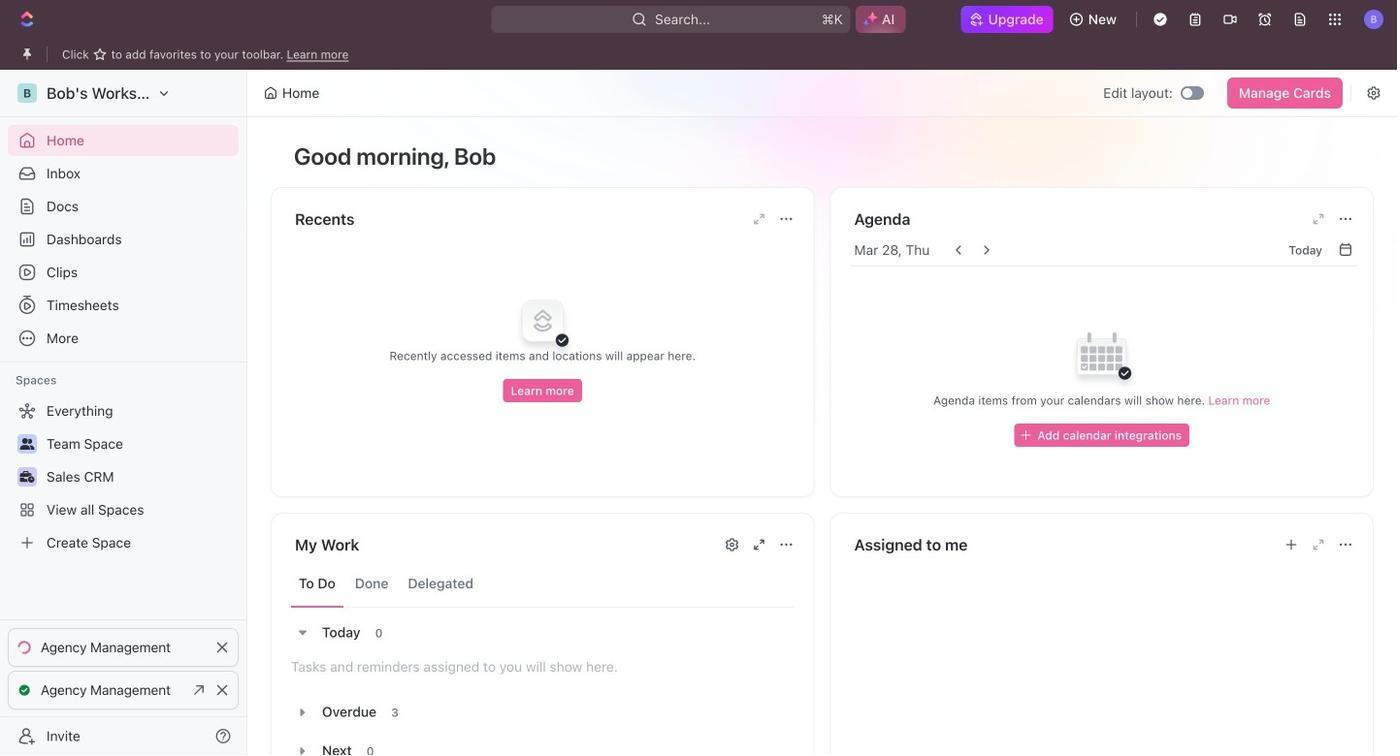 Task type: vqa. For each thing, say whether or not it's contained in the screenshot.
'Subtask'
no



Task type: describe. For each thing, give the bounding box(es) containing it.
user group image
[[20, 439, 34, 450]]

bob's workspace, , element
[[17, 83, 37, 103]]

no recent items image
[[504, 282, 581, 360]]



Task type: locate. For each thing, give the bounding box(es) containing it.
business time image
[[20, 472, 34, 483]]

tab list
[[291, 561, 794, 608]]

tree
[[8, 396, 239, 559]]

sidebar navigation
[[0, 70, 251, 756]]

tree inside sidebar navigation
[[8, 396, 239, 559]]



